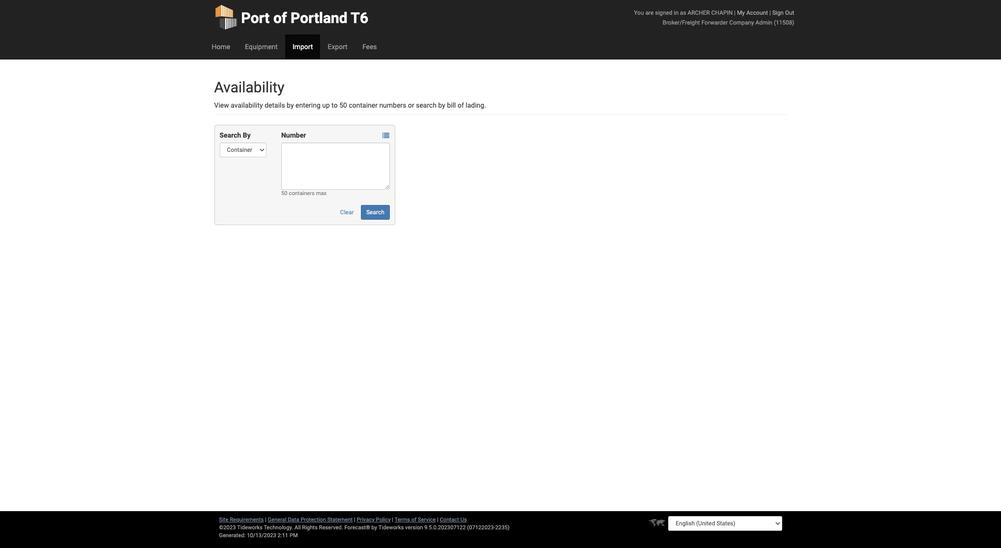 Task type: locate. For each thing, give the bounding box(es) containing it.
0 vertical spatial of
[[273, 9, 287, 27]]

by
[[287, 101, 294, 109], [438, 101, 445, 109], [371, 525, 377, 531]]

50 right the to
[[339, 101, 347, 109]]

search
[[220, 131, 241, 139], [366, 209, 384, 216]]

of right port
[[273, 9, 287, 27]]

clear
[[340, 209, 354, 216]]

policy
[[376, 517, 391, 523]]

requirements
[[230, 517, 264, 523]]

| left my
[[734, 9, 736, 16]]

privacy policy link
[[357, 517, 391, 523]]

to
[[332, 101, 338, 109]]

|
[[734, 9, 736, 16], [769, 9, 771, 16], [265, 517, 266, 523], [354, 517, 355, 523], [392, 517, 393, 523], [437, 517, 438, 523]]

by
[[243, 131, 251, 139]]

2 horizontal spatial of
[[458, 101, 464, 109]]

search inside "search" button
[[366, 209, 384, 216]]

0 vertical spatial search
[[220, 131, 241, 139]]

| left sign
[[769, 9, 771, 16]]

by right details
[[287, 101, 294, 109]]

1 horizontal spatial 50
[[339, 101, 347, 109]]

tideworks
[[378, 525, 404, 531]]

search right clear
[[366, 209, 384, 216]]

2235)
[[495, 525, 510, 531]]

9.5.0.202307122
[[424, 525, 466, 531]]

10/13/2023
[[247, 532, 276, 539]]

of inside the site requirements | general data protection statement | privacy policy | terms of service | contact us ©2023 tideworks technology. all rights reserved. forecast® by tideworks version 9.5.0.202307122 (07122023-2235) generated: 10/13/2023 2:11 pm
[[411, 517, 416, 523]]

t6
[[351, 9, 368, 27]]

my
[[737, 9, 745, 16]]

(11508)
[[774, 19, 794, 26]]

of
[[273, 9, 287, 27], [458, 101, 464, 109], [411, 517, 416, 523]]

container
[[349, 101, 378, 109]]

availability
[[231, 101, 263, 109]]

lading.
[[466, 101, 486, 109]]

(07122023-
[[467, 525, 495, 531]]

1 horizontal spatial by
[[371, 525, 377, 531]]

my account link
[[737, 9, 768, 16]]

home button
[[204, 34, 238, 59]]

as
[[680, 9, 686, 16]]

search for search
[[366, 209, 384, 216]]

bill
[[447, 101, 456, 109]]

entering
[[295, 101, 320, 109]]

containers
[[289, 190, 315, 197]]

1 horizontal spatial of
[[411, 517, 416, 523]]

search by
[[220, 131, 251, 139]]

search left by
[[220, 131, 241, 139]]

port
[[241, 9, 270, 27]]

fees
[[362, 43, 377, 51]]

1 horizontal spatial search
[[366, 209, 384, 216]]

1 vertical spatial search
[[366, 209, 384, 216]]

all
[[294, 525, 301, 531]]

50 left containers
[[281, 190, 287, 197]]

in
[[674, 9, 678, 16]]

2:11
[[278, 532, 288, 539]]

50
[[339, 101, 347, 109], [281, 190, 287, 197]]

contact us link
[[440, 517, 467, 523]]

| up 9.5.0.202307122
[[437, 517, 438, 523]]

export button
[[320, 34, 355, 59]]

of up version
[[411, 517, 416, 523]]

fees button
[[355, 34, 384, 59]]

0 horizontal spatial search
[[220, 131, 241, 139]]

sign
[[772, 9, 784, 16]]

by inside the site requirements | general data protection statement | privacy policy | terms of service | contact us ©2023 tideworks technology. all rights reserved. forecast® by tideworks version 9.5.0.202307122 (07122023-2235) generated: 10/13/2023 2:11 pm
[[371, 525, 377, 531]]

us
[[460, 517, 467, 523]]

by down privacy policy link
[[371, 525, 377, 531]]

0 horizontal spatial 50
[[281, 190, 287, 197]]

data
[[288, 517, 299, 523]]

reserved.
[[319, 525, 343, 531]]

search button
[[361, 205, 390, 220]]

number
[[281, 131, 306, 139]]

of right bill
[[458, 101, 464, 109]]

0 horizontal spatial of
[[273, 9, 287, 27]]

max
[[316, 190, 327, 197]]

terms of service link
[[395, 517, 436, 523]]

2 vertical spatial of
[[411, 517, 416, 523]]

by left bill
[[438, 101, 445, 109]]



Task type: vqa. For each thing, say whether or not it's contained in the screenshot.
(07122023-
yes



Task type: describe. For each thing, give the bounding box(es) containing it.
| up the tideworks
[[392, 517, 393, 523]]

you
[[634, 9, 644, 16]]

numbers
[[379, 101, 406, 109]]

pm
[[290, 532, 298, 539]]

details
[[265, 101, 285, 109]]

up
[[322, 101, 330, 109]]

port of portland t6
[[241, 9, 368, 27]]

site requirements link
[[219, 517, 264, 523]]

50 containers max
[[281, 190, 327, 197]]

1 vertical spatial 50
[[281, 190, 287, 197]]

forwarder
[[701, 19, 728, 26]]

2 horizontal spatial by
[[438, 101, 445, 109]]

site requirements | general data protection statement | privacy policy | terms of service | contact us ©2023 tideworks technology. all rights reserved. forecast® by tideworks version 9.5.0.202307122 (07122023-2235) generated: 10/13/2023 2:11 pm
[[219, 517, 510, 539]]

home
[[212, 43, 230, 51]]

| left 'general'
[[265, 517, 266, 523]]

chapin
[[711, 9, 733, 16]]

import
[[292, 43, 313, 51]]

privacy
[[357, 517, 375, 523]]

1 vertical spatial of
[[458, 101, 464, 109]]

equipment button
[[238, 34, 285, 59]]

general
[[268, 517, 286, 523]]

version
[[405, 525, 423, 531]]

service
[[418, 517, 436, 523]]

portland
[[291, 9, 347, 27]]

view
[[214, 101, 229, 109]]

port of portland t6 link
[[214, 0, 368, 34]]

you are signed in as archer chapin | my account | sign out broker/freight forwarder company admin (11508)
[[634, 9, 794, 26]]

0 vertical spatial 50
[[339, 101, 347, 109]]

view availability details by entering up to 50 container numbers or search by bill of lading.
[[214, 101, 486, 109]]

search
[[416, 101, 437, 109]]

import button
[[285, 34, 320, 59]]

rights
[[302, 525, 318, 531]]

signed
[[655, 9, 672, 16]]

terms
[[395, 517, 410, 523]]

©2023 tideworks
[[219, 525, 263, 531]]

general data protection statement link
[[268, 517, 353, 523]]

admin
[[755, 19, 772, 26]]

| up forecast® at bottom
[[354, 517, 355, 523]]

archer
[[688, 9, 710, 16]]

out
[[785, 9, 794, 16]]

contact
[[440, 517, 459, 523]]

0 horizontal spatial by
[[287, 101, 294, 109]]

sign out link
[[772, 9, 794, 16]]

show list image
[[382, 132, 389, 139]]

technology.
[[264, 525, 293, 531]]

account
[[746, 9, 768, 16]]

availability
[[214, 79, 284, 96]]

clear button
[[335, 205, 359, 220]]

protection
[[301, 517, 326, 523]]

equipment
[[245, 43, 278, 51]]

export
[[328, 43, 348, 51]]

forecast®
[[344, 525, 370, 531]]

company
[[729, 19, 754, 26]]

are
[[645, 9, 654, 16]]

or
[[408, 101, 414, 109]]

generated:
[[219, 532, 246, 539]]

statement
[[327, 517, 353, 523]]

Number text field
[[281, 143, 390, 190]]

broker/freight
[[663, 19, 700, 26]]

site
[[219, 517, 228, 523]]

search for search by
[[220, 131, 241, 139]]



